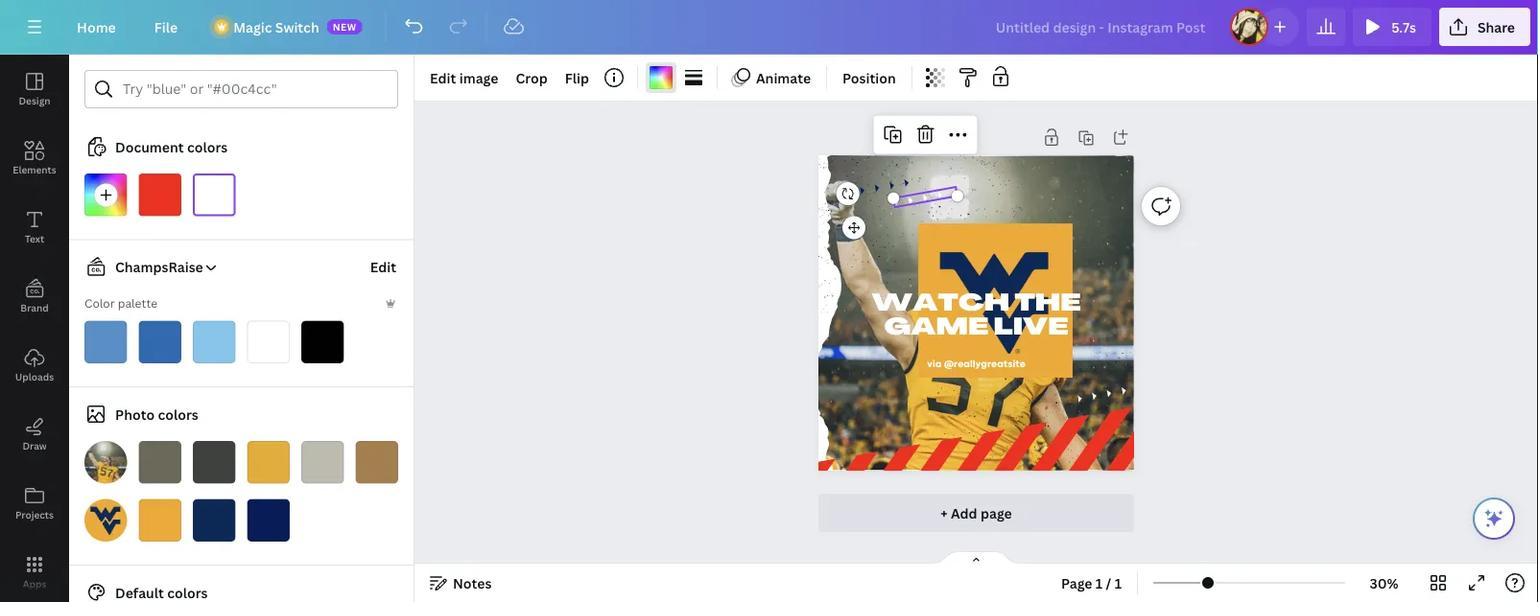 Task type: locate. For each thing, give the bounding box(es) containing it.
#6b6958 image
[[139, 442, 181, 484], [139, 442, 181, 484]]

default colors
[[115, 584, 208, 602]]

edit
[[430, 69, 456, 87], [370, 258, 396, 276]]

#011d5b image
[[247, 500, 290, 542], [247, 500, 290, 542]]

july 23, 2025 | 3:00 pm
[[929, 256, 1027, 266]]

1 vertical spatial #ffffff image
[[193, 174, 236, 216]]

3:00
[[997, 256, 1015, 266]]

main menu bar
[[0, 0, 1539, 55]]

the
[[1015, 294, 1081, 317]]

1 vertical spatial colors
[[158, 406, 199, 424]]

draw
[[22, 440, 47, 453]]

animate button
[[726, 62, 819, 93]]

edit inside popup button
[[430, 69, 456, 87]]

show pages image
[[931, 551, 1023, 566]]

1 horizontal spatial 1
[[1115, 574, 1122, 593]]

design
[[19, 94, 50, 107]]

0 horizontal spatial edit
[[370, 258, 396, 276]]

document colors
[[115, 138, 228, 156]]

0 vertical spatial #ffffff image
[[650, 66, 673, 89]]

#ffffff image
[[650, 66, 673, 89], [193, 174, 236, 216], [247, 321, 290, 364]]

edit image
[[430, 69, 499, 87]]

1 vertical spatial #ffffff image
[[193, 174, 236, 216]]

#75c6ef image
[[193, 321, 236, 364], [193, 321, 236, 364]]

new
[[333, 20, 357, 33]]

colors
[[187, 138, 228, 156], [158, 406, 199, 424], [167, 584, 208, 602]]

colors for default colors
[[167, 584, 208, 602]]

apps
[[23, 578, 46, 591]]

1 horizontal spatial edit
[[430, 69, 456, 87]]

1
[[1096, 574, 1103, 593], [1115, 574, 1122, 593]]

colors right photo
[[158, 406, 199, 424]]

2 vertical spatial #ffffff image
[[247, 321, 290, 364]]

#aa7e48 image
[[356, 442, 398, 484]]

magic
[[233, 18, 272, 36]]

page
[[1062, 574, 1093, 593]]

magic switch
[[233, 18, 319, 36]]

1 right /
[[1115, 574, 1122, 593]]

#eaab06 image
[[247, 442, 290, 484], [247, 442, 290, 484]]

30% button
[[1353, 568, 1416, 599]]

colors right the 'document' at the top left of the page
[[187, 138, 228, 156]]

live
[[994, 317, 1069, 341]]

text
[[25, 232, 44, 245]]

uploads button
[[0, 331, 69, 400]]

edit for edit image
[[430, 69, 456, 87]]

design button
[[0, 55, 69, 124]]

#aa7e48 image
[[356, 442, 398, 484]]

Design title text field
[[981, 8, 1223, 46]]

1 left /
[[1096, 574, 1103, 593]]

add a new color image
[[84, 174, 127, 216], [84, 174, 127, 216]]

#166bb5 image
[[139, 321, 181, 364]]

#bebbb0 image
[[301, 442, 344, 484], [301, 442, 344, 484]]

0 horizontal spatial 1
[[1096, 574, 1103, 593]]

watch the game live
[[872, 294, 1081, 341]]

photo colors
[[115, 406, 199, 424]]

0 vertical spatial colors
[[187, 138, 228, 156]]

july
[[929, 256, 946, 266]]

colors for photo colors
[[158, 406, 199, 424]]

0 vertical spatial #ffffff image
[[650, 66, 673, 89]]

side panel tab list
[[0, 55, 69, 603]]

#f5a700 image
[[139, 500, 181, 542]]

uploads
[[15, 371, 54, 383]]

#3d413d image
[[193, 442, 236, 484], [193, 442, 236, 484]]

2 horizontal spatial #ffffff image
[[650, 66, 673, 89]]

#010101 image
[[301, 321, 344, 364], [301, 321, 344, 364]]

1 vertical spatial edit
[[370, 258, 396, 276]]

flip button
[[557, 62, 597, 93]]

brand button
[[0, 262, 69, 331]]

page
[[981, 504, 1012, 523]]

colors right the default
[[167, 584, 208, 602]]

edit image button
[[422, 62, 506, 93]]

draw button
[[0, 400, 69, 469]]

#ffffff image for the middle #ffffff image
[[247, 321, 290, 364]]

2 vertical spatial #ffffff image
[[247, 321, 290, 364]]

text button
[[0, 193, 69, 262]]

#ff0000 image
[[139, 174, 181, 216], [139, 174, 181, 216]]

via
[[927, 359, 942, 370]]

#012958 image
[[193, 500, 236, 542], [193, 500, 236, 542]]

2 vertical spatial colors
[[167, 584, 208, 602]]

#4890cd image
[[84, 321, 127, 364]]

1 horizontal spatial #ffffff image
[[247, 321, 290, 364]]

#166bb5 image
[[139, 321, 181, 364]]

home
[[77, 18, 116, 36]]

flip
[[565, 69, 589, 87]]

#4890cd image
[[84, 321, 127, 364]]

#ffffff image
[[650, 66, 673, 89], [193, 174, 236, 216], [247, 321, 290, 364]]

position
[[843, 69, 896, 87]]

0 vertical spatial edit
[[430, 69, 456, 87]]

0 horizontal spatial #ffffff image
[[193, 174, 236, 216]]

edit inside button
[[370, 258, 396, 276]]

elements button
[[0, 124, 69, 193]]



Task type: vqa. For each thing, say whether or not it's contained in the screenshot.
Upload files
no



Task type: describe. For each thing, give the bounding box(es) containing it.
5.7s button
[[1354, 8, 1432, 46]]

/
[[1106, 574, 1112, 593]]

add
[[951, 504, 978, 523]]

+ add page
[[941, 504, 1012, 523]]

game
[[884, 317, 989, 341]]

document
[[115, 138, 184, 156]]

file button
[[139, 8, 193, 46]]

pm
[[1019, 256, 1027, 266]]

projects
[[15, 509, 54, 522]]

2025
[[967, 256, 985, 266]]

edit button
[[368, 248, 398, 287]]

@reallygreatsite
[[944, 359, 1026, 370]]

23,
[[950, 256, 963, 266]]

palette
[[118, 296, 158, 311]]

|
[[989, 256, 993, 266]]

colors for document colors
[[187, 138, 228, 156]]

position button
[[835, 62, 904, 93]]

+ add page button
[[819, 494, 1135, 533]]

crop
[[516, 69, 548, 87]]

1 1 from the left
[[1096, 574, 1103, 593]]

2 horizontal spatial #ffffff image
[[650, 66, 673, 89]]

elements
[[13, 163, 56, 176]]

photo
[[115, 406, 155, 424]]

via @reallygreatsite
[[927, 359, 1026, 370]]

edit for edit
[[370, 258, 396, 276]]

share button
[[1440, 8, 1531, 46]]

animate
[[756, 69, 811, 87]]

watch
[[872, 294, 1010, 317]]

brand
[[20, 301, 49, 314]]

home link
[[61, 8, 131, 46]]

5.7s
[[1392, 18, 1417, 36]]

color palette
[[84, 296, 158, 311]]

30%
[[1370, 574, 1399, 593]]

switch
[[275, 18, 319, 36]]

1 horizontal spatial #ffffff image
[[247, 321, 290, 364]]

+
[[941, 504, 948, 523]]

notes
[[453, 574, 492, 593]]

Try "blue" or "#00c4cc" search field
[[123, 71, 386, 108]]

image
[[459, 69, 499, 87]]

color
[[84, 296, 115, 311]]

0 horizontal spatial #ffffff image
[[193, 174, 236, 216]]

2 1 from the left
[[1115, 574, 1122, 593]]

canva assistant image
[[1483, 508, 1506, 531]]

crop button
[[508, 62, 555, 93]]

default
[[115, 584, 164, 602]]

champsraise
[[115, 258, 203, 276]]

file
[[154, 18, 178, 36]]

projects button
[[0, 469, 69, 538]]

#f5a700 image
[[139, 500, 181, 542]]

share
[[1478, 18, 1516, 36]]

#ffffff image for the rightmost #ffffff image
[[650, 66, 673, 89]]

notes button
[[422, 568, 500, 599]]

page 1 / 1
[[1062, 574, 1122, 593]]

apps button
[[0, 538, 69, 603]]

champsraise button
[[77, 256, 219, 279]]



